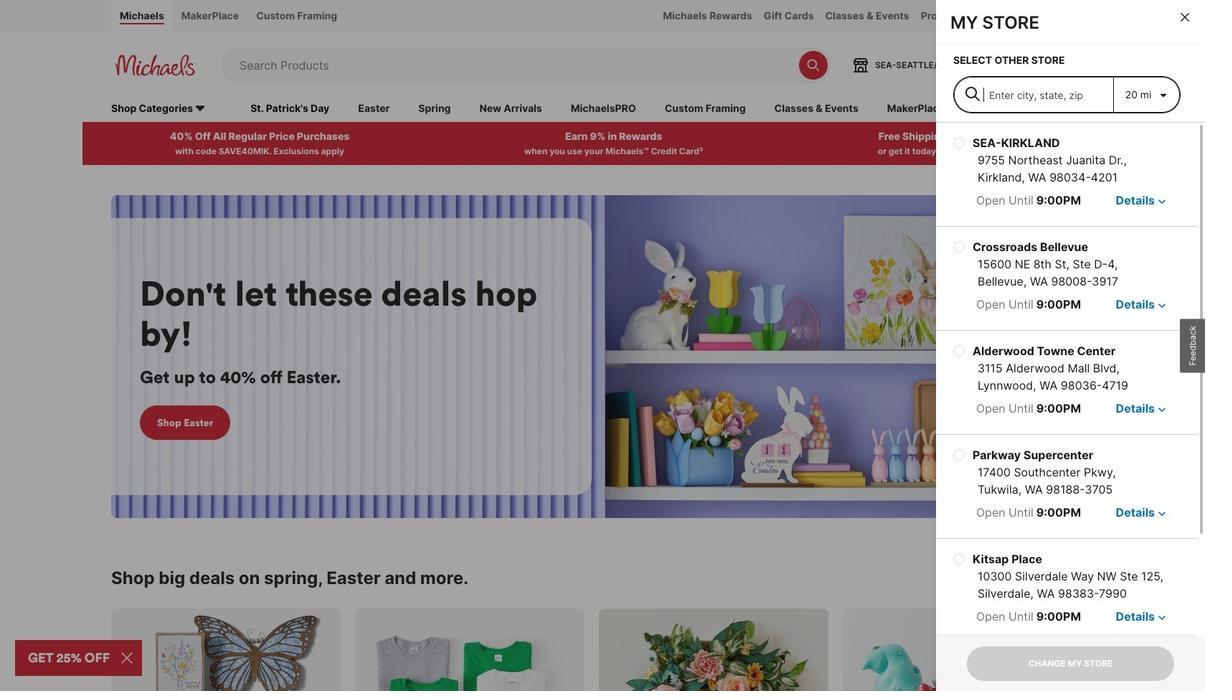 Task type: describe. For each thing, give the bounding box(es) containing it.
search button image
[[807, 58, 821, 72]]

butterfly and floral décor accents on open shelves image
[[111, 608, 341, 691]]

gnome and rabbit ceramic paintable crafts image
[[843, 608, 1073, 691]]

grey, white and green folded t-shirts image
[[355, 608, 585, 691]]

Search Input field
[[240, 49, 792, 82]]



Task type: locate. For each thing, give the bounding box(es) containing it.
Enter city, state, zip field
[[954, 77, 1115, 113]]

dialog
[[937, 0, 1206, 691]]

green wreath with pink and yellow flowers image
[[599, 608, 829, 691]]

close image
[[1181, 13, 1190, 22]]

yellow, white and pink easter décor on purple shelving image
[[111, 195, 1087, 518]]

option group
[[937, 123, 1198, 691]]



Task type: vqa. For each thing, say whether or not it's contained in the screenshot.
40% off all regular price purchases image
no



